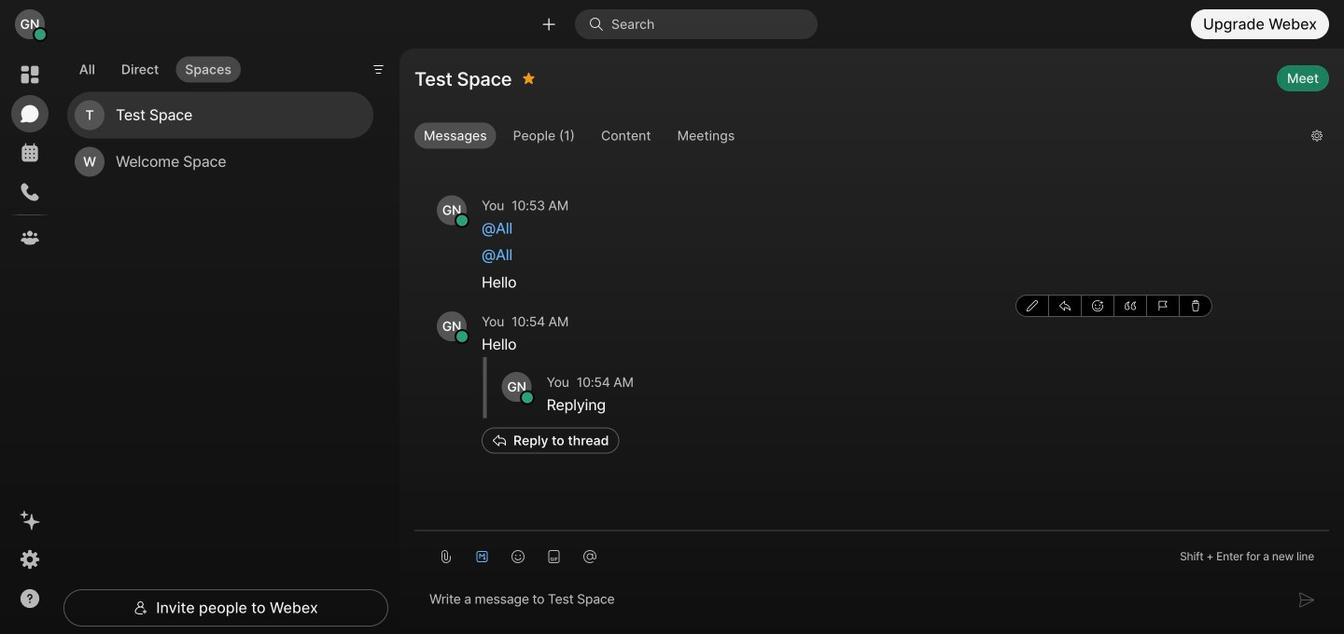 Task type: vqa. For each thing, say whether or not it's contained in the screenshot.
second list item from the top
no



Task type: describe. For each thing, give the bounding box(es) containing it.
welcome space list item
[[67, 139, 373, 185]]

group inside messages list
[[1016, 295, 1213, 317]]

flag for follow-up image
[[1158, 300, 1169, 312]]



Task type: locate. For each thing, give the bounding box(es) containing it.
test space list item
[[67, 92, 373, 139]]

0 vertical spatial group
[[415, 123, 1297, 153]]

tab list
[[65, 45, 245, 88]]

reply to thread image
[[1060, 300, 1071, 312]]

navigation
[[0, 49, 60, 635]]

quote message image
[[1125, 300, 1136, 312]]

add reaction image
[[1092, 300, 1103, 312]]

webex tab list
[[11, 56, 49, 257]]

1 vertical spatial group
[[1016, 295, 1213, 317]]

edit message image
[[1027, 300, 1038, 312]]

group
[[415, 123, 1297, 153], [1016, 295, 1213, 317]]

messages list
[[415, 143, 1329, 493]]

message composer toolbar element
[[415, 532, 1329, 575]]

delete message image
[[1190, 300, 1201, 312]]



